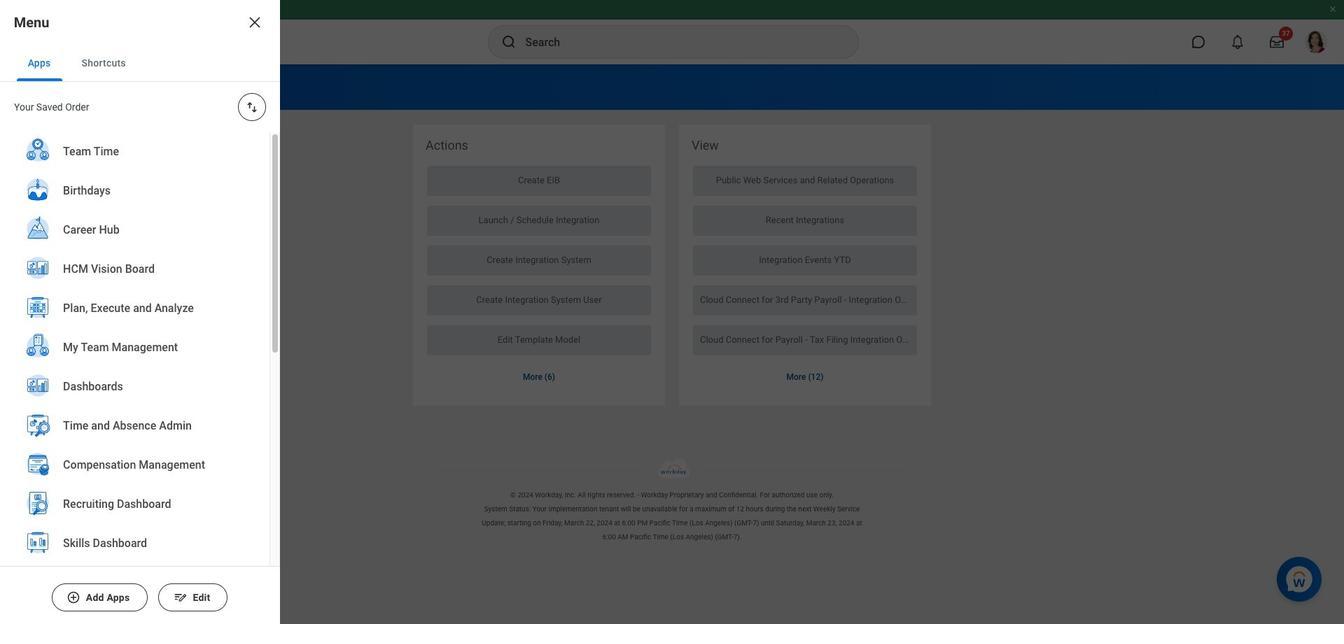 Task type: vqa. For each thing, say whether or not it's contained in the screenshot.
tab list
yes



Task type: locate. For each thing, give the bounding box(es) containing it.
profile logan mcneil element
[[1297, 27, 1336, 57]]

text edit image
[[174, 591, 188, 605]]

footer
[[0, 459, 1344, 545]]

banner
[[0, 0, 1344, 64]]

list
[[0, 132, 270, 625]]

main content
[[0, 64, 1344, 436]]

tab list
[[0, 45, 280, 82]]

learning admin image
[[24, 565, 63, 602]]



Task type: describe. For each thing, give the bounding box(es) containing it.
search image
[[500, 34, 517, 50]]

x image
[[246, 14, 263, 31]]

previous page image
[[25, 77, 42, 94]]

global navigation dialog
[[0, 0, 280, 625]]

close environment banner image
[[1329, 5, 1337, 13]]

plus circle image
[[67, 591, 81, 605]]

sort image
[[245, 100, 259, 114]]

notifications large image
[[1231, 35, 1245, 49]]

list inside global navigation dialog
[[0, 132, 270, 625]]

inbox large image
[[1270, 35, 1284, 49]]



